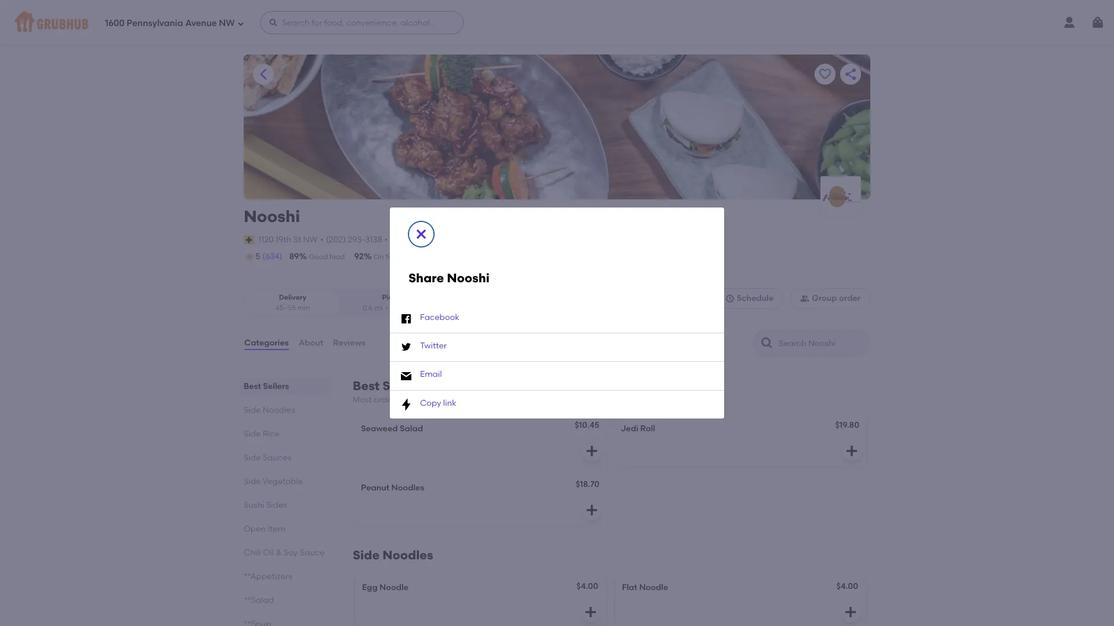 Task type: locate. For each thing, give the bounding box(es) containing it.
tab
[[244, 619, 325, 627]]

sides
[[266, 501, 287, 511]]

0 horizontal spatial $4.00
[[577, 582, 598, 592]]

noodles up side rice tab
[[263, 406, 295, 416]]

twitter
[[420, 341, 447, 351]]

0 horizontal spatial sellers
[[263, 382, 289, 392]]

0 horizontal spatial min
[[297, 304, 310, 312]]

20–30
[[391, 304, 411, 312]]

side left sauces
[[244, 453, 261, 463]]

save this restaurant image
[[818, 67, 832, 81]]

copy
[[420, 399, 441, 409]]

sellers up side noodles tab
[[263, 382, 289, 392]]

best up side noodles tab
[[244, 382, 261, 392]]

flat noodle
[[622, 584, 669, 593]]

best inside best sellers most ordered on grubhub
[[353, 379, 380, 394]]

side left rice
[[244, 430, 261, 439]]

side up side rice
[[244, 406, 261, 416]]

0 horizontal spatial side noodles
[[244, 406, 295, 416]]

1 horizontal spatial best
[[353, 379, 380, 394]]

1 vertical spatial side noodles
[[353, 549, 433, 563]]

sellers up on
[[383, 379, 423, 394]]

best inside tab
[[244, 382, 261, 392]]

5
[[255, 252, 260, 262]]

best
[[353, 379, 380, 394], [244, 382, 261, 392]]

nw inside button
[[303, 235, 318, 245]]

sellers
[[383, 379, 423, 394], [263, 382, 289, 392]]

(202) 293-3138 button
[[326, 234, 382, 246]]

open
[[244, 525, 266, 535]]

pennsylvania
[[127, 18, 183, 28]]

nooshi
[[244, 207, 300, 226], [447, 271, 490, 286]]

side noodles up egg noodle
[[353, 549, 433, 563]]

schedule button
[[716, 289, 784, 310]]

&
[[276, 549, 282, 558]]

$4.00
[[577, 582, 598, 592], [837, 582, 859, 592]]

salad
[[400, 425, 423, 434]]

noodles up egg noodle
[[383, 549, 433, 563]]

min
[[297, 304, 310, 312], [413, 304, 425, 312]]

0 horizontal spatial nooshi
[[244, 207, 300, 226]]

sellers inside best sellers most ordered on grubhub
[[383, 379, 423, 394]]

nw right st
[[303, 235, 318, 245]]

1 horizontal spatial nooshi
[[447, 271, 490, 286]]

1600 pennsylvania avenue nw
[[105, 18, 235, 28]]

option group
[[244, 289, 443, 318]]

side vegetable tab
[[244, 476, 325, 488]]

avenue
[[185, 18, 217, 28]]

share nooshi
[[409, 271, 490, 286]]

side noodles up rice
[[244, 406, 295, 416]]

noodles inside tab
[[263, 406, 295, 416]]

side noodles
[[244, 406, 295, 416], [353, 549, 433, 563]]

0 vertical spatial noodles
[[263, 406, 295, 416]]

0 horizontal spatial best
[[244, 382, 261, 392]]

1 $4.00 from the left
[[577, 582, 598, 592]]

jedi
[[621, 425, 639, 434]]

good
[[309, 253, 328, 261]]

side
[[244, 406, 261, 416], [244, 430, 261, 439], [244, 453, 261, 463], [244, 477, 261, 487], [353, 549, 380, 563]]

1 noodle from the left
[[380, 584, 409, 593]]

nw inside main navigation navigation
[[219, 18, 235, 28]]

side for side vegetable tab
[[244, 477, 261, 487]]

0 vertical spatial side noodles
[[244, 406, 295, 416]]

1 horizontal spatial $4.00
[[837, 582, 859, 592]]

noodles
[[263, 406, 295, 416], [392, 484, 425, 494], [383, 549, 433, 563]]

$10.45
[[575, 421, 600, 431]]

caret left icon image
[[257, 67, 271, 81]]

293-
[[348, 235, 365, 245]]

good food
[[309, 253, 345, 261]]

1 vertical spatial nw
[[303, 235, 318, 245]]

2 min from the left
[[413, 304, 425, 312]]

1 horizontal spatial side noodles
[[353, 549, 433, 563]]

sellers inside best sellers tab
[[263, 382, 289, 392]]

categories
[[244, 338, 289, 348]]

side up egg
[[353, 549, 380, 563]]

nw right avenue
[[219, 18, 235, 28]]

open item tab
[[244, 524, 325, 536]]

search icon image
[[760, 337, 774, 351]]

nooshi right share
[[447, 271, 490, 286]]

side rice
[[244, 430, 280, 439]]

0 horizontal spatial noodle
[[380, 584, 409, 593]]

side sauces tab
[[244, 452, 325, 464]]

best sellers
[[244, 382, 289, 392]]

group
[[812, 294, 837, 304]]

reviews button
[[333, 323, 366, 365]]

min right 20–30
[[413, 304, 425, 312]]

noodle right flat
[[639, 584, 669, 593]]

1 horizontal spatial noodle
[[639, 584, 669, 593]]

2 $4.00 from the left
[[837, 582, 859, 592]]

3138
[[365, 235, 382, 245]]

•
[[321, 235, 324, 245], [385, 235, 388, 245], [386, 304, 388, 312]]

open item
[[244, 525, 286, 535]]

2 noodle from the left
[[639, 584, 669, 593]]

1 horizontal spatial nw
[[303, 235, 318, 245]]

noodle right egg
[[380, 584, 409, 593]]

• right 3138
[[385, 235, 388, 245]]

peanut
[[361, 484, 390, 494]]

0 horizontal spatial nw
[[219, 18, 235, 28]]

side up sushi
[[244, 477, 261, 487]]

on
[[407, 395, 417, 405]]

1 horizontal spatial min
[[413, 304, 425, 312]]

min down the delivery
[[297, 304, 310, 312]]

noodle
[[380, 584, 409, 593], [639, 584, 669, 593]]

group order button
[[791, 289, 871, 310]]

nw
[[219, 18, 235, 28], [303, 235, 318, 245]]

1600
[[105, 18, 125, 28]]

0 vertical spatial nw
[[219, 18, 235, 28]]

nooshi up 1120
[[244, 207, 300, 226]]

• right mi
[[386, 304, 388, 312]]

best up most
[[353, 379, 380, 394]]

$4.00 for egg noodle
[[577, 582, 598, 592]]

1 min from the left
[[297, 304, 310, 312]]

1 horizontal spatial sellers
[[383, 379, 423, 394]]

2 vertical spatial noodles
[[383, 549, 433, 563]]

svg image
[[1091, 16, 1105, 30], [237, 20, 244, 27], [414, 227, 428, 241], [725, 294, 735, 304], [399, 312, 413, 326], [399, 398, 413, 412], [585, 445, 599, 459], [845, 445, 859, 459], [844, 606, 858, 620]]

svg image
[[269, 18, 278, 27], [399, 341, 413, 355], [399, 370, 413, 383], [585, 504, 599, 518], [584, 606, 598, 620]]

grubhub
[[419, 395, 454, 405]]

noodles right peanut at bottom
[[392, 484, 425, 494]]

89
[[289, 252, 299, 262]]



Task type: describe. For each thing, give the bounding box(es) containing it.
$18.70
[[576, 480, 600, 490]]

on time delivery
[[374, 253, 429, 261]]

1 vertical spatial noodles
[[392, 484, 425, 494]]

sellers for best sellers
[[263, 382, 289, 392]]

categories button
[[244, 323, 289, 365]]

food
[[330, 253, 345, 261]]

ordered
[[374, 395, 405, 405]]

side noodles tab
[[244, 405, 325, 417]]

time
[[386, 253, 401, 261]]

svg image inside main navigation navigation
[[269, 18, 278, 27]]

0 vertical spatial nooshi
[[244, 207, 300, 226]]

19th
[[276, 235, 291, 245]]

share icon image
[[844, 67, 858, 81]]

egg noodle
[[362, 584, 409, 593]]

svg image inside schedule button
[[725, 294, 735, 304]]

nw for 1600 pennsylvania avenue nw
[[219, 18, 235, 28]]

nw for 1120 19th st nw
[[303, 235, 318, 245]]

1120 19th st nw
[[258, 235, 318, 245]]

link
[[443, 399, 457, 409]]

Search Nooshi search field
[[778, 338, 867, 349]]

45–55
[[275, 304, 296, 312]]

**salad
[[244, 596, 274, 606]]

**salad tab
[[244, 595, 325, 607]]

email
[[420, 370, 442, 380]]

best sellers most ordered on grubhub
[[353, 379, 454, 405]]

sushi
[[244, 501, 264, 511]]

side for side sauces tab
[[244, 453, 261, 463]]

jedi roll
[[621, 425, 655, 434]]

reviews
[[333, 338, 366, 348]]

sauce
[[300, 549, 325, 558]]

vegetable
[[263, 477, 303, 487]]

noodle for flat noodle
[[639, 584, 669, 593]]

$4.00 for flat noodle
[[837, 582, 859, 592]]

(634)
[[263, 252, 282, 262]]

(202)
[[326, 235, 346, 245]]

option group containing delivery 45–55 min
[[244, 289, 443, 318]]

0.6
[[362, 304, 373, 312]]

soy
[[284, 549, 298, 558]]

**appetizers tab
[[244, 571, 325, 583]]

side for side rice tab
[[244, 430, 261, 439]]

pickup
[[382, 294, 406, 302]]

on
[[374, 253, 384, 261]]

peanut noodles
[[361, 484, 425, 494]]

side sauces
[[244, 453, 291, 463]]

• inside pickup 0.6 mi • 20–30 min
[[386, 304, 388, 312]]

best for best sellers most ordered on grubhub
[[353, 379, 380, 394]]

schedule
[[737, 294, 774, 304]]

fees
[[391, 235, 409, 245]]

star icon image
[[244, 251, 255, 263]]

copy link
[[420, 399, 457, 409]]

group order
[[812, 294, 861, 304]]

chili
[[244, 549, 261, 558]]

delivery
[[402, 253, 429, 261]]

sauces
[[263, 453, 291, 463]]

roll
[[641, 425, 655, 434]]

oil
[[263, 549, 274, 558]]

about button
[[298, 323, 324, 365]]

side vegetable
[[244, 477, 303, 487]]

min inside pickup 0.6 mi • 20–30 min
[[413, 304, 425, 312]]

about
[[299, 338, 323, 348]]

people icon image
[[801, 294, 810, 304]]

side noodles inside side noodles tab
[[244, 406, 295, 416]]

seaweed salad
[[361, 425, 423, 434]]

chili oil & soy sauce
[[244, 549, 325, 558]]

sushi sides
[[244, 501, 287, 511]]

92
[[354, 252, 364, 262]]

1120
[[258, 235, 274, 245]]

nooshi logo image
[[821, 183, 861, 210]]

subscription pass image
[[244, 236, 256, 245]]

• (202) 293-3138 • fees
[[321, 235, 409, 245]]

flat
[[622, 584, 638, 593]]

**appetizers
[[244, 572, 292, 582]]

delivery
[[279, 294, 307, 302]]

facebook
[[420, 313, 460, 323]]

delivery 45–55 min
[[275, 294, 310, 312]]

$19.80
[[836, 421, 860, 431]]

pickup 0.6 mi • 20–30 min
[[362, 294, 425, 312]]

best sellers tab
[[244, 381, 325, 393]]

sellers for best sellers most ordered on grubhub
[[383, 379, 423, 394]]

most
[[353, 395, 372, 405]]

rice
[[263, 430, 280, 439]]

order
[[839, 294, 861, 304]]

side rice tab
[[244, 428, 325, 441]]

side for side noodles tab
[[244, 406, 261, 416]]

noodle for egg noodle
[[380, 584, 409, 593]]

save this restaurant button
[[815, 64, 836, 85]]

fees button
[[390, 234, 409, 247]]

• left the (202)
[[321, 235, 324, 245]]

share
[[409, 271, 444, 286]]

st
[[293, 235, 301, 245]]

egg
[[362, 584, 378, 593]]

sushi sides tab
[[244, 500, 325, 512]]

seaweed
[[361, 425, 398, 434]]

1120 19th st nw button
[[258, 234, 318, 247]]

item
[[268, 525, 286, 535]]

min inside delivery 45–55 min
[[297, 304, 310, 312]]

1 vertical spatial nooshi
[[447, 271, 490, 286]]

mi
[[375, 304, 383, 312]]

chili oil & soy sauce tab
[[244, 547, 325, 560]]

main navigation navigation
[[0, 0, 1115, 45]]

best for best sellers
[[244, 382, 261, 392]]



Task type: vqa. For each thing, say whether or not it's contained in the screenshot.
the 84
no



